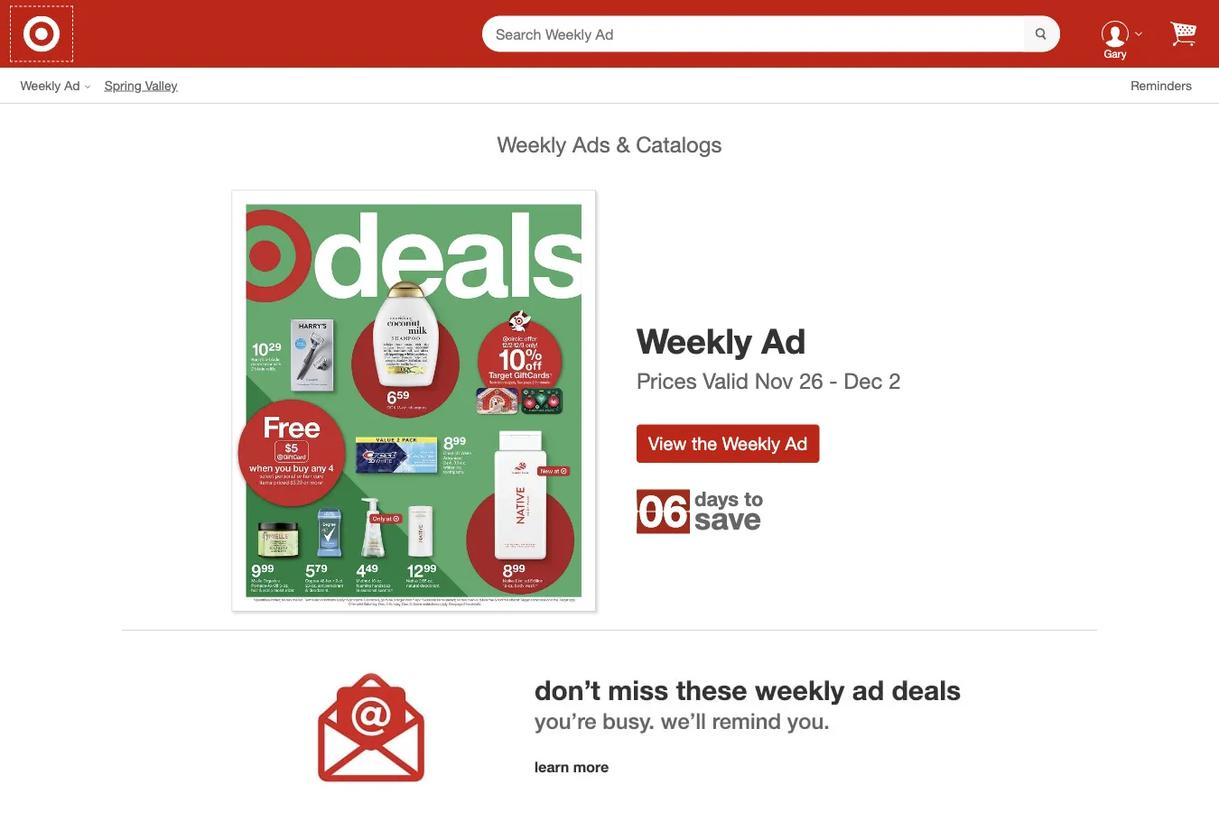 Task type: vqa. For each thing, say whether or not it's contained in the screenshot.
&
yes



Task type: locate. For each thing, give the bounding box(es) containing it.
Search Weekly Ad search field
[[482, 16, 1060, 53]]

weekly inside "weekly ad prices valid nov 26 - dec 2"
[[637, 320, 752, 362]]

ad
[[64, 77, 80, 93], [762, 320, 806, 362], [785, 433, 808, 455]]

weekly left ads at the top
[[497, 131, 567, 158]]

form
[[482, 16, 1060, 53]]

view
[[648, 433, 687, 455]]

2 vertical spatial ad
[[785, 433, 808, 455]]

weekly inside weekly ad link
[[20, 77, 61, 93]]

ad up nov
[[762, 320, 806, 362]]

prices
[[637, 368, 697, 394]]

view the weekly ad button
[[637, 425, 819, 463]]

ad for weekly ad
[[64, 77, 80, 93]]

nov
[[755, 368, 793, 394]]

gary
[[1104, 47, 1127, 61]]

ads
[[573, 131, 610, 158]]

weekly ads & catalogs
[[497, 131, 722, 158]]

ad for weekly ad prices valid nov 26 - dec 2
[[762, 320, 806, 362]]

view your cart on target.com image
[[1170, 21, 1197, 47]]

weekly down go to target.com icon
[[20, 77, 61, 93]]

don't miss these weekly ad deals. you're busy. we'll remind you. sign up now. image
[[139, 631, 1080, 822]]

weekly for weekly ad prices valid nov 26 - dec 2
[[637, 320, 752, 362]]

&
[[616, 131, 630, 158]]

ad left "spring"
[[64, 77, 80, 93]]

valley
[[145, 77, 177, 93]]

0 vertical spatial ad
[[64, 77, 80, 93]]

weekly for weekly ad
[[20, 77, 61, 93]]

1 vertical spatial ad
[[762, 320, 806, 362]]

weekly
[[20, 77, 61, 93], [497, 131, 567, 158], [637, 320, 752, 362], [722, 433, 780, 455]]

2
[[889, 368, 901, 394]]

weekly for weekly ads & catalogs
[[497, 131, 567, 158]]

ad down 26
[[785, 433, 808, 455]]

weekly ad link
[[20, 76, 104, 94]]

dec
[[844, 368, 883, 394]]

weekly right the at the bottom
[[722, 433, 780, 455]]

weekly inside 'button'
[[722, 433, 780, 455]]

weekly up prices
[[637, 320, 752, 362]]

view the weekly ad image
[[232, 190, 596, 612]]

catalogs
[[636, 131, 722, 158]]

ad inside "weekly ad prices valid nov 26 - dec 2"
[[762, 320, 806, 362]]



Task type: describe. For each thing, give the bounding box(es) containing it.
go to target.com image
[[23, 16, 60, 52]]

valid
[[703, 368, 749, 394]]

weekly ad
[[20, 77, 80, 93]]

reminders
[[1131, 77, 1192, 93]]

weekly ad prices valid nov 26 - dec 2
[[637, 320, 901, 394]]

save
[[695, 500, 761, 537]]

the
[[692, 433, 717, 455]]

ad inside 'button'
[[785, 433, 808, 455]]

days
[[695, 487, 739, 511]]

to
[[744, 487, 764, 511]]

reminders link
[[1131, 76, 1206, 94]]

spring
[[104, 77, 142, 93]]

-
[[829, 368, 838, 394]]

26
[[799, 368, 823, 394]]

06
[[639, 485, 687, 538]]

view the weekly ad
[[648, 433, 808, 455]]

06 days to
[[639, 485, 764, 538]]

spring valley
[[104, 77, 177, 93]]

gary link
[[1087, 5, 1143, 63]]

spring valley link
[[104, 76, 191, 94]]



